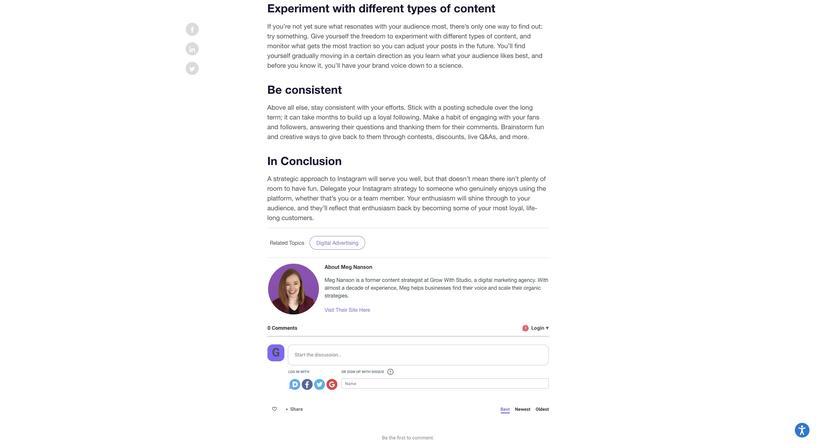 Task type: vqa. For each thing, say whether or not it's contained in the screenshot.
Gets
yes



Task type: locate. For each thing, give the bounding box(es) containing it.
1 horizontal spatial back
[[398, 205, 412, 212]]

0 horizontal spatial content
[[382, 278, 400, 283]]

a up make
[[438, 104, 442, 111]]

0 vertical spatial long
[[521, 104, 533, 111]]

different up the freedom
[[359, 1, 404, 15]]

voice down direction
[[391, 62, 407, 69]]

through down thanking
[[383, 133, 406, 141]]

businesses
[[425, 285, 451, 291]]

out:
[[532, 22, 543, 30]]

fun
[[535, 123, 544, 131]]

the up the moving
[[322, 42, 331, 49]]

2 horizontal spatial what
[[442, 52, 456, 59]]

find left out:
[[519, 22, 530, 30]]

in right posts
[[459, 42, 464, 49]]

their inside "link"
[[336, 308, 348, 313]]

of down "one"
[[487, 32, 493, 40]]

content
[[454, 1, 496, 15], [382, 278, 400, 283]]

different down there's
[[444, 32, 467, 40]]

1 vertical spatial most
[[493, 205, 508, 212]]

consistent inside above all else, stay consistent with your efforts. stick with a posting schedule over the long term; it can take months to build up a loyal following. make a habit of engaging with your fans and followers, answering their questions and thanking them for their comments. brainstorm fun and creative ways to give back to them through contests, discounts, live q&as, and more.
[[325, 104, 355, 111]]

will down who
[[458, 195, 467, 202]]

meg right about
[[341, 264, 352, 270]]

related
[[270, 240, 288, 246]]

well,
[[410, 175, 423, 183]]

1 vertical spatial content
[[382, 278, 400, 283]]

1 vertical spatial nanson
[[337, 278, 355, 283]]

site
[[349, 308, 358, 313]]

their down build at the top of page
[[342, 123, 355, 131]]

will
[[369, 175, 378, 183], [458, 195, 467, 202]]

what down posts
[[442, 52, 456, 59]]

0 vertical spatial most
[[333, 42, 348, 49]]

above all else, stay consistent with your efforts. stick with a posting schedule over the long term; it can take months to build up a loyal following. make a habit of engaging with your fans and followers, answering their questions and thanking them for their comments. brainstorm fun and creative ways to give back to them through contests, discounts, live q&as, and more.
[[267, 104, 544, 141]]

of inside meg nanson is a former content strategist at grow with studio, a digital marketing agency. with almost a decade of experience, meg helps businesses find their voice and scale their organic strategies.
[[365, 285, 370, 291]]

most inside a strategic approach to instagram will serve you well, but that doesn't mean there isn't plenty of room to have fun. delegate your instagram strategy to someone who genuinely enjoys using the platform, whether that's you or a team member. your enthusiasm will shine through to your audience, and they'll reflect that enthusiasm back by becoming some of your most loyal, life- long customers.
[[493, 205, 508, 212]]

1 vertical spatial what
[[292, 42, 306, 49]]

of up most,
[[440, 1, 451, 15]]

have
[[342, 62, 356, 69], [292, 185, 306, 192]]

shine
[[469, 195, 484, 202]]

1 vertical spatial can
[[290, 113, 300, 121]]

your up the science.
[[458, 52, 471, 59]]

is
[[356, 278, 360, 283]]

1 vertical spatial consistent
[[325, 104, 355, 111]]

to
[[511, 22, 517, 30], [388, 32, 393, 40], [427, 62, 432, 69], [340, 113, 346, 121], [322, 133, 328, 141], [359, 133, 365, 141], [330, 175, 336, 183], [284, 185, 290, 192], [419, 185, 425, 192], [510, 195, 516, 202]]

term;
[[267, 113, 283, 121]]

voice inside meg nanson is a former content strategist at grow with studio, a digital marketing agency. with almost a decade of experience, meg helps businesses find their voice and scale their organic strategies.
[[475, 285, 487, 291]]

can inside if you're not yet sure what resonates with your audience most, there's only one way to find out: try something. give yourself the freedom to experiment with different types of content, and monitor what gets the most traction so you can adjust your posts in the future. you'll find yourself gradually moving in a certain direction as you learn what your audience likes best, and before you know it, you'll have your brand voice down to a science.
[[395, 42, 405, 49]]

1 vertical spatial types
[[469, 32, 485, 40]]

and right content,
[[520, 32, 531, 40]]

the inside a strategic approach to instagram will serve you well, but that doesn't mean there isn't plenty of room to have fun. delegate your instagram strategy to someone who genuinely enjoys using the platform, whether that's you or a team member. your enthusiasm will shine through to your audience, and they'll reflect that enthusiasm back by becoming some of your most loyal, life- long customers.
[[537, 185, 546, 192]]

content up the only
[[454, 1, 496, 15]]

at
[[424, 278, 429, 283]]

1 vertical spatial meg
[[325, 278, 335, 283]]

try
[[267, 32, 275, 40]]

delegate
[[321, 185, 346, 192]]

0 vertical spatial have
[[342, 62, 356, 69]]

posting
[[443, 104, 465, 111]]

that up someone
[[436, 175, 447, 183]]

studio,
[[456, 278, 473, 283]]

1 vertical spatial audience
[[472, 52, 499, 59]]

a left digital on the bottom of page
[[474, 278, 477, 283]]

enthusiasm down someone
[[422, 195, 456, 202]]

1 horizontal spatial long
[[521, 104, 533, 111]]

1 vertical spatial different
[[444, 32, 467, 40]]

find inside meg nanson is a former content strategist at grow with studio, a digital marketing agency. with almost a decade of experience, meg helps businesses find their voice and scale their organic strategies.
[[453, 285, 462, 291]]

0 horizontal spatial have
[[292, 185, 306, 192]]

1 vertical spatial enthusiasm
[[362, 205, 396, 212]]

1 horizontal spatial with
[[538, 278, 549, 283]]

of right plenty
[[541, 175, 546, 183]]

voice
[[391, 62, 407, 69], [475, 285, 487, 291]]

gets
[[308, 42, 320, 49]]

0 vertical spatial content
[[454, 1, 496, 15]]

their left site
[[336, 308, 348, 313]]

whether
[[295, 195, 319, 202]]

0 horizontal spatial most
[[333, 42, 348, 49]]

find up best,
[[515, 42, 526, 49]]

yourself
[[326, 32, 349, 40], [267, 52, 290, 59]]

audience up experiment
[[404, 22, 430, 30]]

0 vertical spatial back
[[343, 133, 357, 141]]

what down something.
[[292, 42, 306, 49]]

meg up almost on the bottom left of the page
[[325, 278, 335, 283]]

0 horizontal spatial them
[[367, 133, 382, 141]]

will left serve
[[369, 175, 378, 183]]

0 vertical spatial that
[[436, 175, 447, 183]]

0 horizontal spatial audience
[[404, 22, 430, 30]]

nanson up decade at the bottom left of page
[[337, 278, 355, 283]]

most up the moving
[[333, 42, 348, 49]]

of inside above all else, stay consistent with your efforts. stick with a posting schedule over the long term; it can take months to build up a loyal following. make a habit of engaging with your fans and followers, answering their questions and thanking them for their comments. brainstorm fun and creative ways to give back to them through contests, discounts, live q&as, and more.
[[463, 113, 468, 121]]

to down questions
[[359, 133, 365, 141]]

1 vertical spatial them
[[367, 133, 382, 141]]

audience down future.
[[472, 52, 499, 59]]

most left loyal, at top right
[[493, 205, 508, 212]]

to right way
[[511, 22, 517, 30]]

2 horizontal spatial meg
[[400, 285, 410, 291]]

with
[[333, 1, 356, 15], [375, 22, 387, 30], [430, 32, 442, 40], [357, 104, 369, 111], [424, 104, 436, 111], [499, 113, 511, 121]]

efforts.
[[386, 104, 406, 111]]

stay
[[311, 104, 324, 111]]

with right grow
[[444, 278, 455, 283]]

1 vertical spatial voice
[[475, 285, 487, 291]]

0 horizontal spatial enthusiasm
[[362, 205, 396, 212]]

in right the moving
[[344, 52, 349, 59]]

back inside a strategic approach to instagram will serve you well, but that doesn't mean there isn't plenty of room to have fun. delegate your instagram strategy to someone who genuinely enjoys using the platform, whether that's you or a team member. your enthusiasm will shine through to your audience, and they'll reflect that enthusiasm back by becoming some of your most loyal, life- long customers.
[[398, 205, 412, 212]]

about
[[325, 264, 340, 270]]

1 horizontal spatial most
[[493, 205, 508, 212]]

agency.
[[519, 278, 537, 283]]

them down questions
[[367, 133, 382, 141]]

you'll
[[325, 62, 340, 69]]

you
[[382, 42, 393, 49], [413, 52, 424, 59], [288, 62, 299, 69], [397, 175, 408, 183], [338, 195, 349, 202]]

there
[[491, 175, 505, 183]]

1 horizontal spatial will
[[458, 195, 467, 202]]

your down using
[[518, 195, 531, 202]]

0 vertical spatial nanson
[[354, 264, 373, 270]]

0 horizontal spatial through
[[383, 133, 406, 141]]

1 vertical spatial through
[[486, 195, 508, 202]]

and down brainstorm
[[500, 133, 511, 141]]

0 vertical spatial find
[[519, 22, 530, 30]]

can up as
[[395, 42, 405, 49]]

strategist
[[401, 278, 423, 283]]

yourself down the sure
[[326, 32, 349, 40]]

0 vertical spatial meg
[[341, 264, 352, 270]]

can
[[395, 42, 405, 49], [290, 113, 300, 121]]

something.
[[277, 32, 309, 40]]

enjoys
[[499, 185, 518, 192]]

0 vertical spatial can
[[395, 42, 405, 49]]

0 vertical spatial them
[[426, 123, 441, 131]]

so
[[373, 42, 380, 49]]

the right using
[[537, 185, 546, 192]]

way
[[498, 22, 510, 30]]

1 horizontal spatial types
[[469, 32, 485, 40]]

0 horizontal spatial with
[[444, 278, 455, 283]]

0 vertical spatial different
[[359, 1, 404, 15]]

2 vertical spatial find
[[453, 285, 462, 291]]

0 horizontal spatial that
[[349, 205, 361, 212]]

voice down digital on the bottom of page
[[475, 285, 487, 291]]

enthusiasm down team
[[362, 205, 396, 212]]

0 vertical spatial consistent
[[285, 83, 342, 96]]

instagram up team
[[363, 185, 392, 192]]

1 vertical spatial back
[[398, 205, 412, 212]]

1 vertical spatial long
[[267, 214, 280, 222]]

0 vertical spatial types
[[407, 1, 437, 15]]

member.
[[380, 195, 406, 202]]

types
[[407, 1, 437, 15], [469, 32, 485, 40]]

long down 'audience,'
[[267, 214, 280, 222]]

the inside above all else, stay consistent with your efforts. stick with a posting schedule over the long term; it can take months to build up a loyal following. make a habit of engaging with your fans and followers, answering their questions and thanking them for their comments. brainstorm fun and creative ways to give back to them through contests, discounts, live q&as, and more.
[[510, 104, 519, 111]]

types inside if you're not yet sure what resonates with your audience most, there's only one way to find out: try something. give yourself the freedom to experiment with different types of content, and monitor what gets the most traction so you can adjust your posts in the future. you'll find yourself gradually moving in a certain direction as you learn what your audience likes best, and before you know it, you'll have your brand voice down to a science.
[[469, 32, 485, 40]]

0 horizontal spatial can
[[290, 113, 300, 121]]

long inside a strategic approach to instagram will serve you well, but that doesn't mean there isn't plenty of room to have fun. delegate your instagram strategy to someone who genuinely enjoys using the platform, whether that's you or a team member. your enthusiasm will shine through to your audience, and they'll reflect that enthusiasm back by becoming some of your most loyal, life- long customers.
[[267, 214, 280, 222]]

1 horizontal spatial what
[[329, 22, 343, 30]]

yourself down monitor
[[267, 52, 290, 59]]

their right scale
[[512, 285, 523, 291]]

1 horizontal spatial have
[[342, 62, 356, 69]]

a up for
[[441, 113, 445, 121]]

of right habit on the right
[[463, 113, 468, 121]]

have right you'll
[[342, 62, 356, 69]]

down
[[409, 62, 425, 69]]

someone
[[427, 185, 454, 192]]

best,
[[516, 52, 530, 59]]

0 horizontal spatial back
[[343, 133, 357, 141]]

1 horizontal spatial voice
[[475, 285, 487, 291]]

0 horizontal spatial what
[[292, 42, 306, 49]]

visit their site here link
[[325, 307, 370, 314]]

and right best,
[[532, 52, 543, 59]]

life-
[[527, 205, 538, 212]]

0 horizontal spatial in
[[344, 52, 349, 59]]

1 horizontal spatial can
[[395, 42, 405, 49]]

instagram up or on the left of page
[[338, 175, 367, 183]]

your
[[407, 195, 420, 202]]

above
[[267, 104, 286, 111]]

1 vertical spatial yourself
[[267, 52, 290, 59]]

a inside a strategic approach to instagram will serve you well, but that doesn't mean there isn't plenty of room to have fun. delegate your instagram strategy to someone who genuinely enjoys using the platform, whether that's you or a team member. your enthusiasm will shine through to your audience, and they'll reflect that enthusiasm back by becoming some of your most loyal, life- long customers.
[[358, 195, 362, 202]]

find down studio,
[[453, 285, 462, 291]]

the right over
[[510, 104, 519, 111]]

0 horizontal spatial will
[[369, 175, 378, 183]]

plenty
[[521, 175, 539, 183]]

strategies.
[[325, 293, 349, 299]]

content up experience,
[[382, 278, 400, 283]]

1 vertical spatial will
[[458, 195, 467, 202]]

with up the freedom
[[375, 22, 387, 30]]

it
[[284, 113, 288, 121]]

consistent
[[285, 83, 342, 96], [325, 104, 355, 111]]

long inside above all else, stay consistent with your efforts. stick with a posting schedule over the long term; it can take months to build up a loyal following. make a habit of engaging with your fans and followers, answering their questions and thanking them for their comments. brainstorm fun and creative ways to give back to them through contests, discounts, live q&as, and more.
[[521, 104, 533, 111]]

of inside if you're not yet sure what resonates with your audience most, there's only one way to find out: try something. give yourself the freedom to experiment with different types of content, and monitor what gets the most traction so you can adjust your posts in the future. you'll find yourself gradually moving in a certain direction as you learn what your audience likes best, and before you know it, you'll have your brand voice down to a science.
[[487, 32, 493, 40]]

helps
[[411, 285, 424, 291]]

1 horizontal spatial different
[[444, 32, 467, 40]]

posts
[[441, 42, 457, 49]]

through down enjoys
[[486, 195, 508, 202]]

1 horizontal spatial content
[[454, 1, 496, 15]]

advertising
[[333, 240, 359, 246]]

content for of
[[454, 1, 496, 15]]

audience,
[[267, 205, 296, 212]]

1 horizontal spatial in
[[459, 42, 464, 49]]

audience
[[404, 22, 430, 30], [472, 52, 499, 59]]

enthusiasm
[[422, 195, 456, 202], [362, 205, 396, 212]]

1 vertical spatial in
[[344, 52, 349, 59]]

direction
[[378, 52, 403, 59]]

schedule
[[467, 104, 493, 111]]

1 horizontal spatial through
[[486, 195, 508, 202]]

organic
[[524, 285, 541, 291]]

through inside above all else, stay consistent with your efforts. stick with a posting schedule over the long term; it can take months to build up a loyal following. make a habit of engaging with your fans and followers, answering their questions and thanking them for their comments. brainstorm fun and creative ways to give back to them through contests, discounts, live q&as, and more.
[[383, 133, 406, 141]]

2 with from the left
[[538, 278, 549, 283]]

1 horizontal spatial them
[[426, 123, 441, 131]]

0 vertical spatial will
[[369, 175, 378, 183]]

content inside meg nanson is a former content strategist at grow with studio, a digital marketing agency. with almost a decade of experience, meg helps businesses find their voice and scale their organic strategies.
[[382, 278, 400, 283]]

former
[[366, 278, 381, 283]]

and inside meg nanson is a former content strategist at grow with studio, a digital marketing agency. with almost a decade of experience, meg helps businesses find their voice and scale their organic strategies.
[[489, 285, 497, 291]]

back right give
[[343, 133, 357, 141]]

with up the up
[[357, 104, 369, 111]]

types down the only
[[469, 32, 485, 40]]

0 horizontal spatial voice
[[391, 62, 407, 69]]

that
[[436, 175, 447, 183], [349, 205, 361, 212]]

0 vertical spatial in
[[459, 42, 464, 49]]

0 horizontal spatial long
[[267, 214, 280, 222]]

back inside above all else, stay consistent with your efforts. stick with a posting schedule over the long term; it can take months to build up a loyal following. make a habit of engaging with your fans and followers, answering their questions and thanking them for their comments. brainstorm fun and creative ways to give back to them through contests, discounts, live q&as, and more.
[[343, 133, 357, 141]]

and down loyal
[[387, 123, 398, 131]]

and
[[520, 32, 531, 40], [532, 52, 543, 59], [267, 123, 278, 131], [387, 123, 398, 131], [267, 133, 278, 141], [500, 133, 511, 141], [298, 205, 309, 212], [489, 285, 497, 291]]

meg down strategist on the bottom of the page
[[400, 285, 410, 291]]

certain
[[356, 52, 376, 59]]

1 vertical spatial have
[[292, 185, 306, 192]]

consistent up "stay" on the left of page
[[285, 83, 342, 96]]

have up 'whether'
[[292, 185, 306, 192]]

live
[[468, 133, 478, 141]]

nanson inside meg nanson is a former content strategist at grow with studio, a digital marketing agency. with almost a decade of experience, meg helps businesses find their voice and scale their organic strategies.
[[337, 278, 355, 283]]

0 horizontal spatial different
[[359, 1, 404, 15]]

0 vertical spatial yourself
[[326, 32, 349, 40]]

and down digital on the bottom of page
[[489, 285, 497, 291]]

to down strategic
[[284, 185, 290, 192]]

you up down
[[413, 52, 424, 59]]

in
[[459, 42, 464, 49], [344, 52, 349, 59]]

your up loyal
[[371, 104, 384, 111]]

facebook image
[[190, 27, 194, 33]]

long up fans
[[521, 104, 533, 111]]

0 vertical spatial through
[[383, 133, 406, 141]]

their
[[342, 123, 355, 131], [452, 123, 465, 131], [463, 285, 473, 291], [512, 285, 523, 291], [336, 308, 348, 313]]

with down most,
[[430, 32, 442, 40]]

you left or on the left of page
[[338, 195, 349, 202]]

and left 'creative'
[[267, 133, 278, 141]]

nanson up is at the left bottom
[[354, 264, 373, 270]]

through inside a strategic approach to instagram will serve you well, but that doesn't mean there isn't plenty of room to have fun. delegate your instagram strategy to someone who genuinely enjoys using the platform, whether that's you or a team member. your enthusiasm will shine through to your audience, and they'll reflect that enthusiasm back by becoming some of your most loyal, life- long customers.
[[486, 195, 508, 202]]

a
[[267, 175, 272, 183]]

experience,
[[371, 285, 398, 291]]

through
[[383, 133, 406, 141], [486, 195, 508, 202]]

0 vertical spatial what
[[329, 22, 343, 30]]

becoming
[[423, 205, 452, 212]]

only
[[471, 22, 483, 30]]

0 vertical spatial voice
[[391, 62, 407, 69]]

you're
[[273, 22, 291, 30]]

future.
[[477, 42, 496, 49]]

and down 'whether'
[[298, 205, 309, 212]]

what right the sure
[[329, 22, 343, 30]]

0 vertical spatial enthusiasm
[[422, 195, 456, 202]]



Task type: describe. For each thing, give the bounding box(es) containing it.
strategy
[[394, 185, 417, 192]]

with up resonates
[[333, 1, 356, 15]]

linkedin image
[[190, 46, 195, 53]]

team
[[364, 195, 378, 202]]

0 horizontal spatial types
[[407, 1, 437, 15]]

your down shine on the right top of the page
[[479, 205, 492, 212]]

to up delegate in the left top of the page
[[330, 175, 336, 183]]

creative
[[280, 133, 303, 141]]

most inside if you're not yet sure what resonates with your audience most, there's only one way to find out: try something. give yourself the freedom to experiment with different types of content, and monitor what gets the most traction so you can adjust your posts in the future. you'll find yourself gradually moving in a certain direction as you learn what your audience likes best, and before you know it, you'll have your brand voice down to a science.
[[333, 42, 348, 49]]

0 vertical spatial audience
[[404, 22, 430, 30]]

make
[[423, 113, 439, 121]]

digital
[[479, 278, 493, 283]]

the down resonates
[[351, 32, 360, 40]]

not
[[293, 22, 302, 30]]

contests,
[[408, 133, 434, 141]]

0 horizontal spatial meg
[[325, 278, 335, 283]]

almost
[[325, 285, 341, 291]]

using
[[520, 185, 535, 192]]

gradually
[[292, 52, 319, 59]]

yet
[[304, 22, 313, 30]]

a right is at the left bottom
[[361, 278, 364, 283]]

sure
[[315, 22, 327, 30]]

one
[[485, 22, 496, 30]]

customers.
[[282, 214, 314, 222]]

1 horizontal spatial that
[[436, 175, 447, 183]]

more.
[[513, 133, 529, 141]]

experiment with different types of content
[[267, 1, 496, 15]]

0 vertical spatial instagram
[[338, 175, 367, 183]]

have inside a strategic approach to instagram will serve you well, but that doesn't mean there isn't plenty of room to have fun. delegate your instagram strategy to someone who genuinely enjoys using the platform, whether that's you or a team member. your enthusiasm will shine through to your audience, and they'll reflect that enthusiasm back by becoming some of your most loyal, life- long customers.
[[292, 185, 306, 192]]

to right the freedom
[[388, 32, 393, 40]]

related topics
[[270, 240, 305, 246]]

science.
[[439, 62, 464, 69]]

1 vertical spatial find
[[515, 42, 526, 49]]

1 horizontal spatial enthusiasm
[[422, 195, 456, 202]]

back for questions
[[343, 133, 357, 141]]

1 horizontal spatial yourself
[[326, 32, 349, 40]]

1 vertical spatial that
[[349, 205, 361, 212]]

you up direction
[[382, 42, 393, 49]]

scale
[[499, 285, 511, 291]]

in conclusion
[[267, 154, 342, 168]]

to up loyal, at top right
[[510, 195, 516, 202]]

your up learn at right top
[[427, 42, 439, 49]]

1 vertical spatial instagram
[[363, 185, 392, 192]]

1 horizontal spatial audience
[[472, 52, 499, 59]]

who
[[455, 185, 468, 192]]

approach
[[301, 175, 328, 183]]

twitter image
[[189, 66, 195, 72]]

2 vertical spatial meg
[[400, 285, 410, 291]]

moving
[[321, 52, 342, 59]]

with up make
[[424, 104, 436, 111]]

strategic
[[274, 175, 299, 183]]

platform,
[[267, 195, 294, 202]]

questions
[[356, 123, 385, 131]]

you left the know
[[288, 62, 299, 69]]

your down certain on the left top
[[358, 62, 371, 69]]

and inside a strategic approach to instagram will serve you well, but that doesn't mean there isn't plenty of room to have fun. delegate your instagram strategy to someone who genuinely enjoys using the platform, whether that's you or a team member. your enthusiasm will shine through to your audience, and they'll reflect that enthusiasm back by becoming some of your most loyal, life- long customers.
[[298, 205, 309, 212]]

have inside if you're not yet sure what resonates with your audience most, there's only one way to find out: try something. give yourself the freedom to experiment with different types of content, and monitor what gets the most traction so you can adjust your posts in the future. you'll find yourself gradually moving in a certain direction as you learn what your audience likes best, and before you know it, you'll have your brand voice down to a science.
[[342, 62, 356, 69]]

traction
[[349, 42, 371, 49]]

before
[[267, 62, 286, 69]]

all
[[288, 104, 294, 111]]

to down learn at right top
[[427, 62, 432, 69]]

conclusion
[[281, 154, 342, 168]]

in
[[267, 154, 278, 168]]

visit their site here
[[325, 308, 370, 313]]

as
[[405, 52, 411, 59]]

thanking
[[399, 123, 424, 131]]

1 horizontal spatial meg
[[341, 264, 352, 270]]

most,
[[432, 22, 448, 30]]

to down well,
[[419, 185, 425, 192]]

answering
[[310, 123, 340, 131]]

brand
[[372, 62, 389, 69]]

1 with from the left
[[444, 278, 455, 283]]

a up strategies.
[[342, 285, 345, 291]]

you up strategy
[[397, 175, 408, 183]]

a down learn at right top
[[434, 62, 438, 69]]

experiment
[[267, 1, 330, 15]]

freedom
[[362, 32, 386, 40]]

learn
[[426, 52, 440, 59]]

2 vertical spatial what
[[442, 52, 456, 59]]

and down term; on the left
[[267, 123, 278, 131]]

up
[[364, 113, 371, 121]]

isn't
[[507, 175, 519, 183]]

here
[[359, 308, 370, 313]]

can inside above all else, stay consistent with your efforts. stick with a posting schedule over the long term; it can take months to build up a loyal following. make a habit of engaging with your fans and followers, answering their questions and thanking them for their comments. brainstorm fun and creative ways to give back to them through contests, discounts, live q&as, and more.
[[290, 113, 300, 121]]

give
[[329, 133, 341, 141]]

your up experiment
[[389, 22, 402, 30]]

voice inside if you're not yet sure what resonates with your audience most, there's only one way to find out: try something. give yourself the freedom to experiment with different types of content, and monitor what gets the most traction so you can adjust your posts in the future. you'll find yourself gradually moving in a certain direction as you learn what your audience likes best, and before you know it, you'll have your brand voice down to a science.
[[391, 62, 407, 69]]

grow
[[430, 278, 443, 283]]

ways
[[305, 133, 320, 141]]

content,
[[494, 32, 518, 40]]

to left build at the top of page
[[340, 113, 346, 121]]

know
[[300, 62, 316, 69]]

doesn't
[[449, 175, 471, 183]]

0 horizontal spatial yourself
[[267, 52, 290, 59]]

some
[[453, 205, 469, 212]]

resonates
[[345, 22, 373, 30]]

of down shine on the right top of the page
[[471, 205, 477, 212]]

genuinely
[[470, 185, 497, 192]]

open accessibe: accessibility options, statement and help image
[[799, 426, 806, 436]]

it,
[[318, 62, 323, 69]]

reflect
[[329, 205, 347, 212]]

habit
[[446, 113, 461, 121]]

their down studio,
[[463, 285, 473, 291]]

meg nanson is a former content strategist at grow with studio, a digital marketing agency. with almost a decade of experience, meg helps businesses find their voice and scale their organic strategies.
[[325, 278, 549, 299]]

following.
[[394, 113, 421, 121]]

by
[[414, 205, 421, 212]]

to down answering
[[322, 133, 328, 141]]

a down "traction"
[[351, 52, 354, 59]]

digital advertising
[[317, 240, 359, 246]]

your up brainstorm
[[513, 113, 526, 121]]

or
[[351, 195, 357, 202]]

their down habit on the right
[[452, 123, 465, 131]]

over
[[495, 104, 508, 111]]

marketing
[[494, 278, 517, 283]]

visit
[[325, 308, 335, 313]]

engaging
[[470, 113, 497, 121]]

mean
[[473, 175, 489, 183]]

with down over
[[499, 113, 511, 121]]

followers,
[[280, 123, 308, 131]]

if
[[267, 22, 271, 30]]

a right the up
[[373, 113, 377, 121]]

there's
[[450, 22, 470, 30]]

about meg nanson
[[325, 264, 373, 270]]

the left future.
[[466, 42, 475, 49]]

adjust
[[407, 42, 425, 49]]

loyal,
[[510, 205, 525, 212]]

back for member.
[[398, 205, 412, 212]]

different inside if you're not yet sure what resonates with your audience most, there's only one way to find out: try something. give yourself the freedom to experiment with different types of content, and monitor what gets the most traction so you can adjust your posts in the future. you'll find yourself gradually moving in a certain direction as you learn what your audience likes best, and before you know it, you'll have your brand voice down to a science.
[[444, 32, 467, 40]]

your up or on the left of page
[[348, 185, 361, 192]]

content for former
[[382, 278, 400, 283]]

stick
[[408, 104, 422, 111]]

monitor
[[267, 42, 290, 49]]



